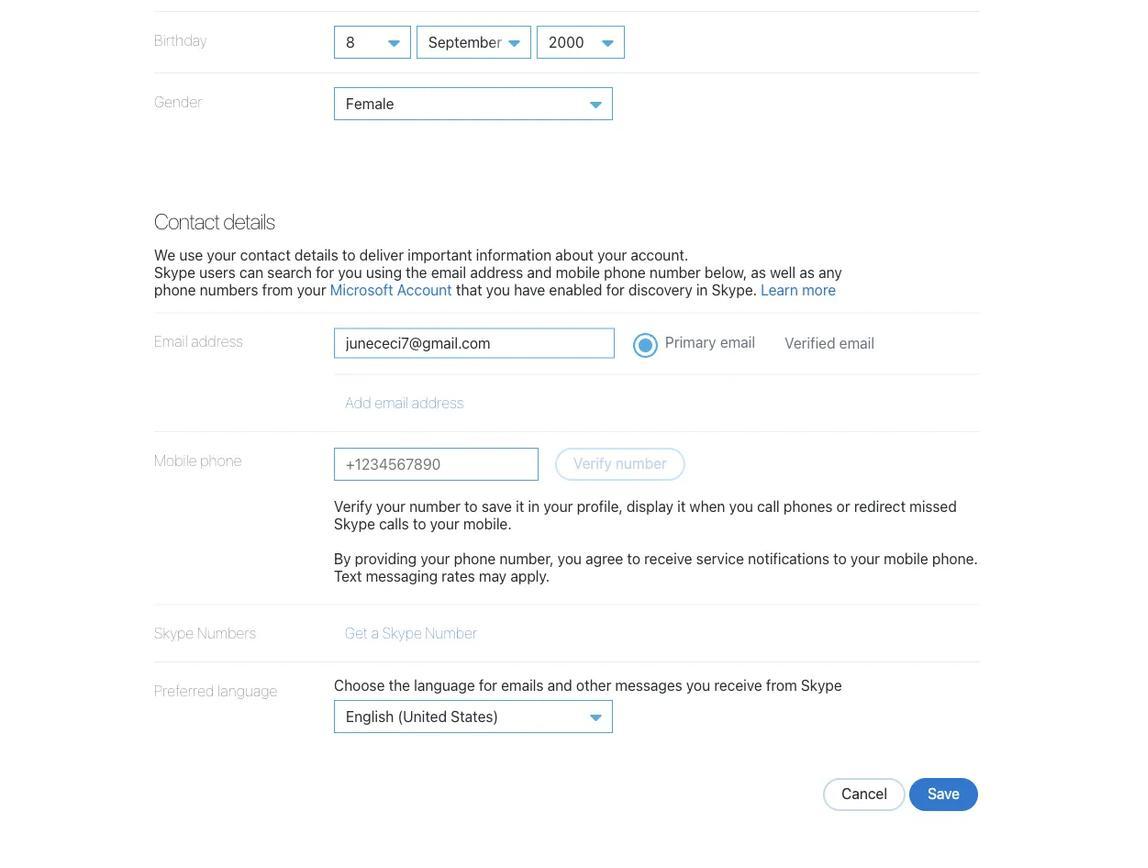 Task type: vqa. For each thing, say whether or not it's contained in the screenshot.
Skype
yes



Task type: locate. For each thing, give the bounding box(es) containing it.
providing
[[355, 550, 417, 567]]

you left the "call"
[[729, 497, 753, 515]]

add email address
[[345, 394, 464, 412]]

birthday
[[154, 31, 207, 49]]

1 horizontal spatial address
[[412, 394, 464, 412]]

number inside button
[[616, 454, 667, 472]]

numbers
[[200, 281, 258, 299]]

it left when on the right
[[677, 497, 686, 515]]

1 horizontal spatial for
[[479, 676, 497, 694]]

phone
[[604, 264, 646, 281], [154, 281, 196, 299], [200, 451, 242, 469], [454, 550, 496, 567]]

8
[[346, 33, 355, 50]]

your up users
[[207, 246, 236, 263]]

verify inside verify your number to save it in your profile, display it when you call phones or redirect missed skype calls to your mobile.
[[334, 497, 372, 515]]

address down information
[[470, 264, 523, 281]]

number down mobile phone text box
[[409, 497, 461, 515]]

the inside we use your contact details to deliver important information about your account. skype users can search for you using the email address and mobile phone number below, as well as any phone numbers from your
[[406, 264, 427, 281]]

mobile
[[556, 264, 600, 281], [884, 550, 928, 567]]

2 vertical spatial address
[[412, 394, 464, 412]]

in inside verify your number to save it in your profile, display it when you call phones or redirect missed skype calls to your mobile.
[[528, 497, 540, 515]]

mobile inside we use your contact details to deliver important information about your account. skype users can search for you using the email address and mobile phone number below, as well as any phone numbers from your
[[556, 264, 600, 281]]

primary email
[[665, 334, 755, 351]]

to inside we use your contact details to deliver important information about your account. skype users can search for you using the email address and mobile phone number below, as well as any phone numbers from your
[[342, 246, 356, 263]]

phone down we
[[154, 281, 196, 299]]

email
[[154, 333, 188, 350]]

mobile
[[154, 451, 197, 469]]

0 vertical spatial and
[[527, 264, 552, 281]]

verify inside button
[[574, 454, 612, 472]]

0 vertical spatial verify
[[574, 454, 612, 472]]

mobile.
[[463, 515, 512, 532]]

1 vertical spatial details
[[295, 246, 338, 263]]

email right primary
[[720, 334, 755, 351]]

1 vertical spatial verify
[[334, 497, 372, 515]]

mobile left phone.
[[884, 550, 928, 567]]

verify your number to save it in your profile, display it when you call phones or redirect missed skype calls to your mobile.
[[334, 497, 957, 532]]

address up mobile phone text box
[[412, 394, 464, 412]]

1 vertical spatial in
[[528, 497, 540, 515]]

phone up rates
[[454, 550, 496, 567]]

0 horizontal spatial mobile
[[556, 264, 600, 281]]

(united
[[398, 708, 447, 725]]

profile,
[[577, 497, 623, 515]]

to up mobile.
[[464, 497, 478, 515]]

you up microsoft
[[338, 264, 362, 281]]

save
[[928, 785, 960, 803]]

preferred language
[[154, 682, 278, 699]]

discovery
[[629, 281, 693, 299]]

other
[[576, 676, 611, 694]]

1 vertical spatial receive
[[714, 676, 762, 694]]

it
[[516, 497, 524, 515], [677, 497, 686, 515]]

1 horizontal spatial as
[[800, 264, 815, 281]]

microsoft
[[330, 281, 393, 299]]

you left agree
[[558, 550, 582, 567]]

email for verified email
[[839, 335, 875, 352]]

to right notifications
[[834, 550, 847, 567]]

1 vertical spatial and
[[548, 676, 572, 694]]

2 vertical spatial number
[[409, 497, 461, 515]]

2 it from the left
[[677, 497, 686, 515]]

number up display
[[616, 454, 667, 472]]

details inside we use your contact details to deliver important information about your account. skype users can search for you using the email address and mobile phone number below, as well as any phone numbers from your
[[295, 246, 338, 263]]

0 horizontal spatial verify
[[334, 497, 372, 515]]

for right enabled
[[606, 281, 625, 299]]

your up rates
[[421, 550, 450, 567]]

number
[[650, 264, 701, 281], [616, 454, 667, 472], [409, 497, 461, 515]]

states)
[[451, 708, 499, 725]]

have
[[514, 281, 545, 299]]

0 horizontal spatial for
[[316, 264, 334, 281]]

phone right mobile in the left bottom of the page
[[200, 451, 242, 469]]

1 vertical spatial address
[[191, 333, 243, 350]]

the
[[406, 264, 427, 281], [389, 676, 410, 694]]

address right email
[[191, 333, 243, 350]]

1 horizontal spatial details
[[295, 246, 338, 263]]

1 vertical spatial from
[[766, 676, 797, 694]]

0 horizontal spatial details
[[223, 208, 275, 234]]

and inside we use your contact details to deliver important information about your account. skype users can search for you using the email address and mobile phone number below, as well as any phone numbers from your
[[527, 264, 552, 281]]

1 horizontal spatial verify
[[574, 454, 612, 472]]

option group
[[154, 313, 980, 432]]

users
[[199, 264, 236, 281]]

verify number button
[[555, 448, 685, 481]]

save
[[482, 497, 512, 515]]

1 horizontal spatial in
[[696, 281, 708, 299]]

receive down verify your number to save it in your profile, display it when you call phones or redirect missed skype calls to your mobile.
[[644, 550, 692, 567]]

from inside we use your contact details to deliver important information about your account. skype users can search for you using the email address and mobile phone number below, as well as any phone numbers from your
[[262, 281, 293, 299]]

0 vertical spatial address
[[470, 264, 523, 281]]

it right save
[[516, 497, 524, 515]]

mobile up enabled
[[556, 264, 600, 281]]

for up states)
[[479, 676, 497, 694]]

1 vertical spatial number
[[616, 454, 667, 472]]

and left other
[[548, 676, 572, 694]]

option group containing email address
[[154, 313, 980, 432]]

email
[[431, 264, 466, 281], [720, 334, 755, 351], [839, 335, 875, 352], [375, 394, 408, 412]]

deliver
[[359, 246, 404, 263]]

to right calls
[[413, 515, 426, 532]]

well
[[770, 264, 796, 281]]

your up calls
[[376, 497, 406, 515]]

0 vertical spatial receive
[[644, 550, 692, 567]]

your down search
[[297, 281, 326, 299]]

in right save
[[528, 497, 540, 515]]

0 horizontal spatial receive
[[644, 550, 692, 567]]

and up have
[[527, 264, 552, 281]]

phone.
[[932, 550, 978, 567]]

Email address 1 text field
[[334, 328, 615, 358]]

the up english (united states)
[[389, 676, 410, 694]]

information
[[476, 246, 552, 263]]

1 horizontal spatial mobile
[[884, 550, 928, 567]]

0 vertical spatial mobile
[[556, 264, 600, 281]]

verify
[[574, 454, 612, 472], [334, 497, 372, 515]]

account
[[397, 281, 452, 299]]

language up (united in the left of the page
[[414, 676, 475, 694]]

Set as primary email radio
[[633, 333, 658, 358]]

emails
[[501, 676, 544, 694]]

as
[[751, 264, 766, 281], [800, 264, 815, 281]]

call
[[757, 497, 780, 515]]

0 horizontal spatial in
[[528, 497, 540, 515]]

receive right messages
[[714, 676, 762, 694]]

number up discovery
[[650, 264, 701, 281]]

text
[[334, 568, 362, 585]]

number inside we use your contact details to deliver important information about your account. skype users can search for you using the email address and mobile phone number below, as well as any phone numbers from your
[[650, 264, 701, 281]]

in
[[696, 281, 708, 299], [528, 497, 540, 515]]

details
[[223, 208, 275, 234], [295, 246, 338, 263]]

account.
[[631, 246, 688, 263]]

calls
[[379, 515, 409, 532]]

0 vertical spatial from
[[262, 281, 293, 299]]

for
[[316, 264, 334, 281], [606, 281, 625, 299], [479, 676, 497, 694]]

for right search
[[316, 264, 334, 281]]

1 as from the left
[[751, 264, 766, 281]]

email down important
[[431, 264, 466, 281]]

verify up by
[[334, 497, 372, 515]]

you right that
[[486, 281, 510, 299]]

2 as from the left
[[800, 264, 815, 281]]

in down below,
[[696, 281, 708, 299]]

1 vertical spatial mobile
[[884, 550, 928, 567]]

1 horizontal spatial it
[[677, 497, 686, 515]]

2 horizontal spatial address
[[470, 264, 523, 281]]

as up learn more link
[[800, 264, 815, 281]]

skype
[[154, 264, 195, 281], [334, 515, 375, 532], [154, 625, 194, 642], [382, 625, 422, 642], [801, 676, 842, 694]]

your left profile,
[[544, 497, 573, 515]]

0 vertical spatial the
[[406, 264, 427, 281]]

female
[[346, 94, 394, 112]]

email inside we use your contact details to deliver important information about your account. skype users can search for you using the email address and mobile phone number below, as well as any phone numbers from your
[[431, 264, 466, 281]]

you inside verify your number to save it in your profile, display it when you call phones or redirect missed skype calls to your mobile.
[[729, 497, 753, 515]]

language down numbers
[[218, 682, 278, 699]]

verify up profile,
[[574, 454, 612, 472]]

0 horizontal spatial from
[[262, 281, 293, 299]]

your
[[207, 246, 236, 263], [598, 246, 627, 263], [297, 281, 326, 299], [376, 497, 406, 515], [544, 497, 573, 515], [430, 515, 459, 532], [421, 550, 450, 567], [851, 550, 880, 567]]

the up account
[[406, 264, 427, 281]]

to left deliver
[[342, 246, 356, 263]]

your right about on the top of page
[[598, 246, 627, 263]]

details up contact
[[223, 208, 275, 234]]

language
[[414, 676, 475, 694], [218, 682, 278, 699]]

receive inside the by providing your phone number, you agree to receive service notifications to your mobile phone. text messaging rates may apply.
[[644, 550, 692, 567]]

email right add
[[375, 394, 408, 412]]

0 vertical spatial number
[[650, 264, 701, 281]]

preferred
[[154, 682, 214, 699]]

from
[[262, 281, 293, 299], [766, 676, 797, 694]]

0 horizontal spatial as
[[751, 264, 766, 281]]

redirect
[[854, 497, 906, 515]]

Mobile phone text field
[[334, 448, 539, 481]]

you right messages
[[686, 676, 710, 694]]

email right verified
[[839, 335, 875, 352]]

you
[[338, 264, 362, 281], [486, 281, 510, 299], [729, 497, 753, 515], [558, 550, 582, 567], [686, 676, 710, 694]]

as left well
[[751, 264, 766, 281]]

details up search
[[295, 246, 338, 263]]

0 horizontal spatial it
[[516, 497, 524, 515]]

address
[[470, 264, 523, 281], [191, 333, 243, 350], [412, 394, 464, 412]]

0 horizontal spatial language
[[218, 682, 278, 699]]



Task type: describe. For each thing, give the bounding box(es) containing it.
notifications
[[748, 550, 830, 567]]

verify number
[[574, 454, 667, 472]]

when
[[690, 497, 725, 515]]

choose
[[334, 676, 385, 694]]

add
[[345, 394, 371, 412]]

by providing your phone number, you agree to receive service notifications to your mobile phone. text messaging rates may apply.
[[334, 550, 978, 585]]

cancel button
[[823, 778, 906, 811]]

messaging
[[366, 568, 438, 585]]

email address
[[154, 333, 243, 350]]

by
[[334, 550, 351, 567]]

mobile phone
[[154, 451, 242, 469]]

a
[[371, 625, 379, 642]]

skype.
[[712, 281, 757, 299]]

for inside we use your contact details to deliver important information about your account. skype users can search for you using the email address and mobile phone number below, as well as any phone numbers from your
[[316, 264, 334, 281]]

to right agree
[[627, 550, 641, 567]]

important
[[408, 246, 472, 263]]

primary
[[665, 334, 716, 351]]

apply.
[[511, 568, 550, 585]]

september
[[429, 33, 502, 50]]

skype inside we use your contact details to deliver important information about your account. skype users can search for you using the email address and mobile phone number below, as well as any phone numbers from your
[[154, 264, 195, 281]]

or
[[837, 497, 850, 515]]

contact
[[154, 208, 219, 234]]

contact
[[240, 246, 291, 263]]

below,
[[705, 264, 747, 281]]

agree
[[586, 550, 623, 567]]

1 horizontal spatial language
[[414, 676, 475, 694]]

email for primary email
[[720, 334, 755, 351]]

2000
[[549, 33, 584, 50]]

we use your contact details to deliver important information about your account. skype users can search for you using the email address and mobile phone number below, as well as any phone numbers from your
[[154, 246, 842, 299]]

number,
[[500, 550, 554, 567]]

messages
[[615, 676, 683, 694]]

english
[[346, 708, 394, 725]]

service
[[696, 550, 744, 567]]

0 vertical spatial in
[[696, 281, 708, 299]]

save button
[[909, 778, 978, 811]]

cancel
[[842, 785, 887, 803]]

search
[[267, 264, 312, 281]]

1 it from the left
[[516, 497, 524, 515]]

1 horizontal spatial receive
[[714, 676, 762, 694]]

display
[[627, 497, 674, 515]]

contact details
[[154, 208, 275, 234]]

we
[[154, 246, 175, 263]]

number
[[425, 625, 478, 642]]

address inside we use your contact details to deliver important information about your account. skype users can search for you using the email address and mobile phone number below, as well as any phone numbers from your
[[470, 264, 523, 281]]

1 horizontal spatial from
[[766, 676, 797, 694]]

email for add email address
[[375, 394, 408, 412]]

1 vertical spatial the
[[389, 676, 410, 694]]

mobile inside the by providing your phone number, you agree to receive service notifications to your mobile phone. text messaging rates may apply.
[[884, 550, 928, 567]]

more
[[802, 281, 836, 299]]

choose the language for emails and other messages you receive from skype
[[334, 676, 842, 694]]

2 horizontal spatial for
[[606, 281, 625, 299]]

get a skype number link
[[345, 625, 478, 642]]

using
[[366, 264, 402, 281]]

may
[[479, 568, 507, 585]]

add email address link
[[345, 394, 464, 412]]

your down redirect
[[851, 550, 880, 567]]

you inside we use your contact details to deliver important information about your account. skype users can search for you using the email address and mobile phone number below, as well as any phone numbers from your
[[338, 264, 362, 281]]

verify for verify your number to save it in your profile, display it when you call phones or redirect missed skype calls to your mobile.
[[334, 497, 372, 515]]

get
[[345, 625, 368, 642]]

skype numbers
[[154, 625, 256, 642]]

verified
[[785, 335, 836, 352]]

phone down the account.
[[604, 264, 646, 281]]

learn more link
[[761, 281, 836, 299]]

phone inside the by providing your phone number, you agree to receive service notifications to your mobile phone. text messaging rates may apply.
[[454, 550, 496, 567]]

use
[[179, 246, 203, 263]]

learn
[[761, 281, 798, 299]]

number inside verify your number to save it in your profile, display it when you call phones or redirect missed skype calls to your mobile.
[[409, 497, 461, 515]]

microsoft account that you have enabled for discovery in skype. learn more
[[330, 281, 836, 299]]

missed
[[910, 497, 957, 515]]

skype inside verify your number to save it in your profile, display it when you call phones or redirect missed skype calls to your mobile.
[[334, 515, 375, 532]]

about
[[555, 246, 594, 263]]

microsoft account link
[[330, 281, 452, 299]]

0 vertical spatial details
[[223, 208, 275, 234]]

verify for verify number
[[574, 454, 612, 472]]

any
[[819, 264, 842, 281]]

your left mobile.
[[430, 515, 459, 532]]

0 horizontal spatial address
[[191, 333, 243, 350]]

get a skype number
[[345, 625, 478, 642]]

english (united states)
[[346, 708, 499, 725]]

gender
[[154, 93, 203, 110]]

you inside the by providing your phone number, you agree to receive service notifications to your mobile phone. text messaging rates may apply.
[[558, 550, 582, 567]]

that
[[456, 281, 482, 299]]

rates
[[442, 568, 475, 585]]

can
[[239, 264, 263, 281]]

verified email
[[785, 335, 875, 352]]

numbers
[[197, 625, 256, 642]]

enabled
[[549, 281, 602, 299]]

phones
[[784, 497, 833, 515]]



